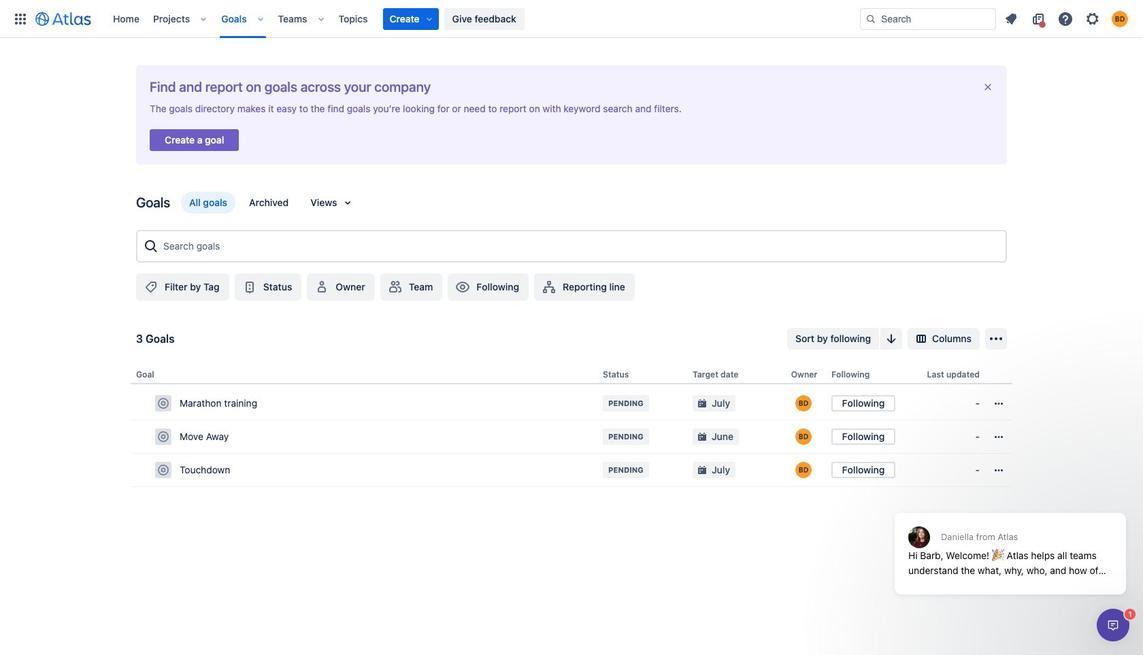 Task type: locate. For each thing, give the bounding box(es) containing it.
2 more icon image from the top
[[991, 429, 1008, 445]]

close banner image
[[983, 82, 994, 93]]

help image
[[1058, 11, 1074, 27]]

account image
[[1113, 11, 1129, 27]]

following image
[[455, 279, 471, 295]]

0 vertical spatial dialog
[[889, 480, 1134, 605]]

0 vertical spatial more icon image
[[991, 396, 1008, 412]]

switch to... image
[[12, 11, 29, 27]]

more options image
[[989, 331, 1005, 347]]

label image
[[143, 279, 159, 295]]

1 vertical spatial dialog
[[1098, 609, 1130, 642]]

dialog
[[889, 480, 1134, 605], [1098, 609, 1130, 642]]

banner
[[0, 0, 1144, 38]]

2 vertical spatial more icon image
[[991, 462, 1008, 479]]

None search field
[[861, 8, 997, 30]]

1 more icon image from the top
[[991, 396, 1008, 412]]

1 vertical spatial more icon image
[[991, 429, 1008, 445]]

more icon image
[[991, 396, 1008, 412], [991, 429, 1008, 445], [991, 462, 1008, 479]]



Task type: vqa. For each thing, say whether or not it's contained in the screenshot.
ADD A FOLLOWER image
no



Task type: describe. For each thing, give the bounding box(es) containing it.
Search field
[[861, 8, 997, 30]]

top element
[[8, 0, 861, 38]]

notifications image
[[1004, 11, 1020, 27]]

settings image
[[1085, 11, 1102, 27]]

status image
[[242, 279, 258, 295]]

Search goals field
[[159, 234, 1001, 259]]

search image
[[866, 13, 877, 24]]

3 more icon image from the top
[[991, 462, 1008, 479]]

reverse sort order image
[[884, 331, 900, 347]]

search goals image
[[143, 238, 159, 255]]



